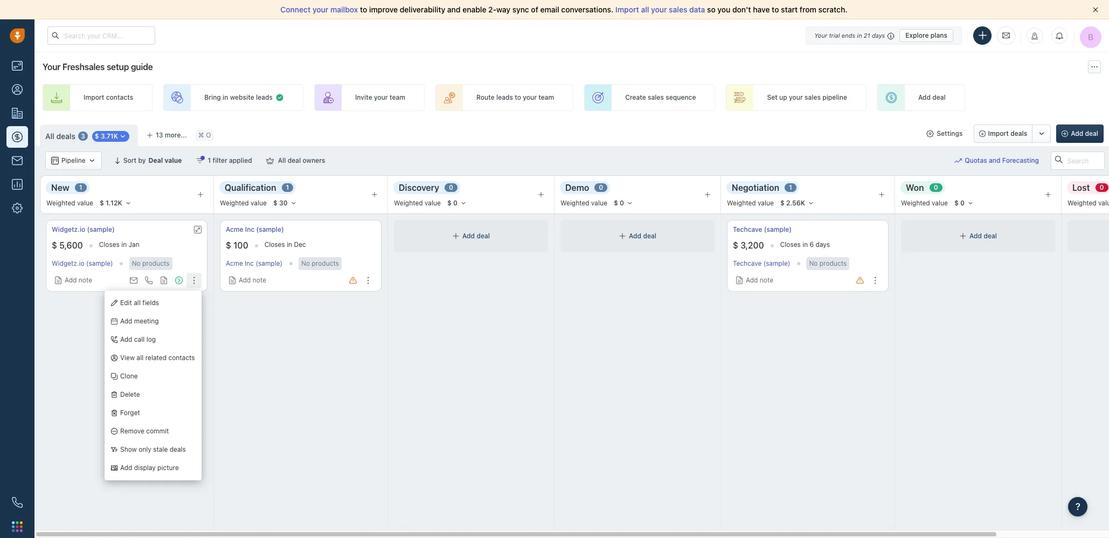 Task type: vqa. For each thing, say whether or not it's contained in the screenshot.
bottommost the Inc
yes



Task type: describe. For each thing, give the bounding box(es) containing it.
closes in dec
[[265, 240, 306, 249]]

weighted for discovery
[[394, 199, 423, 207]]

create sales sequence link
[[585, 84, 716, 111]]

add note for $ 5,600
[[65, 276, 92, 284]]

0 vertical spatial and
[[447, 5, 461, 14]]

set up your sales pipeline link
[[726, 84, 867, 111]]

import contacts link
[[43, 84, 153, 111]]

add deal for demo
[[629, 232, 657, 240]]

menu containing edit all fields
[[105, 291, 201, 480]]

your trial ends in 21 days
[[815, 32, 885, 39]]

deal inside add deal button
[[1086, 129, 1099, 137]]

products for $ 3,200
[[820, 259, 847, 267]]

add deal for won
[[970, 232, 997, 240]]

data
[[690, 5, 705, 14]]

don't
[[733, 5, 751, 14]]

no products for $ 5,600
[[132, 259, 170, 267]]

explore plans link
[[900, 29, 954, 42]]

products for $ 5,600
[[142, 259, 170, 267]]

$ 0 for demo
[[614, 199, 624, 207]]

3
[[81, 132, 85, 140]]

0 horizontal spatial days
[[816, 240, 830, 249]]

1 horizontal spatial deals
[[170, 446, 186, 454]]

1 horizontal spatial import
[[616, 5, 639, 14]]

note for $ 3,200
[[760, 276, 774, 284]]

5,600
[[59, 241, 83, 250]]

website
[[230, 94, 254, 102]]

$ 3.71k button
[[92, 131, 129, 142]]

from
[[800, 5, 817, 14]]

improve
[[369, 5, 398, 14]]

add display picture
[[120, 464, 179, 472]]

container_wx8msf4aqz5i3rn1 image for pipeline popup button
[[51, 157, 59, 164]]

1 horizontal spatial sales
[[669, 5, 688, 14]]

related
[[145, 354, 167, 362]]

2.56k
[[787, 199, 806, 207]]

1 leads from the left
[[256, 94, 273, 102]]

show
[[120, 446, 137, 454]]

weighted valu button
[[1068, 194, 1110, 210]]

add deal inside button
[[1071, 129, 1099, 137]]

your for your freshsales setup guide
[[43, 62, 60, 72]]

freshsales
[[62, 62, 105, 72]]

view
[[120, 354, 135, 362]]

weighted valu
[[1068, 199, 1110, 207]]

1 for negotiation
[[789, 184, 793, 192]]

1 widgetz.io from the top
[[52, 225, 85, 233]]

1 acme inc (sample) link from the top
[[226, 225, 284, 234]]

in left 21
[[857, 32, 862, 39]]

explore plans
[[906, 31, 948, 39]]

30
[[279, 199, 288, 207]]

2 acme inc (sample) from the top
[[226, 260, 283, 268]]

qualification
[[225, 183, 276, 192]]

13 more... button
[[141, 128, 193, 143]]

settings
[[937, 129, 963, 137]]

3,200
[[741, 241, 764, 250]]

stale
[[153, 446, 168, 454]]

import for import deals
[[989, 129, 1009, 137]]

display
[[134, 464, 156, 472]]

weighted for negotiation
[[727, 199, 756, 207]]

create sales sequence
[[626, 94, 696, 102]]

pipeline
[[823, 94, 848, 102]]

add meeting
[[120, 317, 159, 325]]

all for fields
[[134, 299, 141, 307]]

pipeline
[[61, 157, 86, 165]]

pipeline button
[[45, 152, 102, 170]]

$ 2.56k
[[781, 199, 806, 207]]

invite
[[355, 94, 372, 102]]

only
[[139, 446, 151, 454]]

deal
[[149, 156, 163, 164]]

(sample) down $ 2.56k
[[764, 225, 792, 233]]

0 horizontal spatial to
[[360, 5, 367, 14]]

commit
[[146, 427, 169, 435]]

note for $ 100
[[253, 276, 266, 284]]

deliverability
[[400, 5, 445, 14]]

all for deals
[[45, 131, 54, 141]]

$ 3.71k button
[[89, 130, 133, 142]]

$ 0 button for discovery
[[443, 197, 472, 209]]

$ 1.12k
[[100, 199, 122, 207]]

discovery
[[399, 183, 439, 192]]

clone
[[120, 372, 138, 380]]

container_wx8msf4aqz5i3rn1 image inside settings popup button
[[927, 130, 935, 137]]

and inside 'link'
[[989, 157, 1001, 165]]

applied
[[229, 156, 252, 164]]

products for $ 100
[[312, 259, 339, 267]]

set up your sales pipeline
[[767, 94, 848, 102]]

negotiation
[[732, 183, 780, 192]]

container_wx8msf4aqz5i3rn1 image inside quotas and forecasting 'link'
[[955, 157, 962, 164]]

in for qualification
[[287, 240, 292, 249]]

route leads to your team
[[477, 94, 554, 102]]

add call log
[[120, 336, 156, 344]]

weighted value for negotiation
[[727, 199, 774, 207]]

phone image
[[12, 497, 23, 508]]

in for negotiation
[[803, 240, 808, 249]]

bring in website leads link
[[163, 84, 304, 111]]

2 horizontal spatial sales
[[805, 94, 821, 102]]

2 techcave (sample) link from the top
[[733, 260, 791, 268]]

2-
[[489, 5, 497, 14]]

jan
[[129, 240, 139, 249]]

⌘ o
[[198, 131, 211, 139]]

your for your trial ends in 21 days
[[815, 32, 828, 39]]

sequence
[[666, 94, 696, 102]]

demo
[[566, 183, 589, 192]]

your left 'data'
[[651, 5, 667, 14]]

mailbox
[[331, 5, 358, 14]]

1 for new
[[79, 184, 82, 192]]

$ 2.56k button
[[776, 197, 820, 209]]

container_wx8msf4aqz5i3rn1 image for "all deal owners" button
[[266, 157, 274, 164]]

2 horizontal spatial to
[[772, 5, 779, 14]]

13
[[156, 131, 163, 139]]

deals for all
[[56, 131, 75, 141]]

forecasting
[[1003, 157, 1040, 165]]

your freshsales setup guide
[[43, 62, 153, 72]]

have
[[753, 5, 770, 14]]

phone element
[[6, 492, 28, 513]]

view all related contacts
[[120, 354, 195, 362]]

connect your mailbox to improve deliverability and enable 2-way sync of email conversations. import all your sales data so you don't have to start from scratch.
[[281, 5, 848, 14]]

ends
[[842, 32, 856, 39]]

(sample) down closes in jan
[[86, 260, 113, 268]]

(sample) down 3,200
[[764, 260, 791, 268]]

13 more...
[[156, 131, 187, 139]]

by
[[138, 156, 146, 164]]

2 widgetz.io from the top
[[52, 260, 84, 268]]

dec
[[294, 240, 306, 249]]

$ 30 button
[[268, 197, 302, 209]]

$ inside dropdown button
[[95, 132, 99, 140]]

2 widgetz.io (sample) from the top
[[52, 260, 113, 268]]

weighted for demo
[[561, 199, 590, 207]]

0 horizontal spatial sales
[[648, 94, 664, 102]]

meeting
[[134, 317, 159, 325]]

no for $ 3,200
[[810, 259, 818, 267]]

(sample) up closes in dec
[[256, 225, 284, 233]]

all for related
[[137, 354, 144, 362]]

2 acme from the top
[[226, 260, 243, 268]]

container_wx8msf4aqz5i3rn1 image for add note button corresponding to $ 3,200
[[736, 277, 744, 284]]

sort by deal value
[[123, 156, 182, 164]]

in for new
[[121, 240, 127, 249]]

valu
[[1099, 199, 1110, 207]]

weighted value for new
[[46, 199, 93, 207]]

way
[[497, 5, 511, 14]]

6
[[810, 240, 814, 249]]

weighted value for won
[[901, 199, 948, 207]]

$ 30
[[273, 199, 288, 207]]

21
[[864, 32, 871, 39]]

deals for import
[[1011, 129, 1028, 137]]

value for won
[[932, 199, 948, 207]]

no for $ 5,600
[[132, 259, 141, 267]]

your inside invite your team 'link'
[[374, 94, 388, 102]]

edit all fields
[[120, 299, 159, 307]]

quotas
[[965, 157, 988, 165]]

$ 3,200
[[733, 241, 764, 250]]

add note for $ 100
[[239, 276, 266, 284]]

1 filter applied
[[208, 156, 252, 164]]

0 vertical spatial all
[[641, 5, 649, 14]]

all deals 3
[[45, 131, 85, 141]]

container_wx8msf4aqz5i3rn1 image inside add note button
[[54, 277, 62, 284]]

quotas and forecasting
[[965, 157, 1040, 165]]



Task type: locate. For each thing, give the bounding box(es) containing it.
weighted for new
[[46, 199, 75, 207]]

menu
[[105, 291, 201, 480]]

value for demo
[[592, 199, 608, 207]]

no for $ 100
[[301, 259, 310, 267]]

1 add note from the left
[[65, 276, 92, 284]]

0 horizontal spatial $ 0
[[447, 199, 458, 207]]

bring in website leads
[[204, 94, 273, 102]]

1 techcave (sample) from the top
[[733, 225, 792, 233]]

deals up forecasting
[[1011, 129, 1028, 137]]

0 vertical spatial your
[[815, 32, 828, 39]]

no products down dec
[[301, 259, 339, 267]]

0 vertical spatial days
[[872, 32, 885, 39]]

import all your sales data link
[[616, 5, 707, 14]]

in left 6
[[803, 240, 808, 249]]

1 widgetz.io (sample) from the top
[[52, 225, 115, 233]]

2 horizontal spatial add note button
[[733, 273, 776, 288]]

your left mailbox
[[313, 5, 329, 14]]

weighted value down discovery
[[394, 199, 441, 207]]

new
[[51, 183, 69, 192]]

$ 0 for discovery
[[447, 199, 458, 207]]

sales left 'data'
[[669, 5, 688, 14]]

container_wx8msf4aqz5i3rn1 image
[[51, 157, 59, 164], [196, 157, 204, 164], [266, 157, 274, 164], [619, 232, 627, 240], [960, 232, 967, 240], [229, 277, 236, 284], [736, 277, 744, 284]]

scratch.
[[819, 5, 848, 14]]

and right quotas
[[989, 157, 1001, 165]]

closes for $ 3,200
[[781, 240, 801, 249]]

import down your freshsales setup guide
[[84, 94, 104, 102]]

connect your mailbox link
[[281, 5, 360, 14]]

0 vertical spatial widgetz.io (sample)
[[52, 225, 115, 233]]

fields
[[142, 299, 159, 307]]

6 weighted value from the left
[[901, 199, 948, 207]]

up
[[780, 94, 788, 102]]

to left start
[[772, 5, 779, 14]]

closes in 6 days
[[781, 240, 830, 249]]

0 horizontal spatial add note
[[65, 276, 92, 284]]

1 horizontal spatial all
[[278, 156, 286, 164]]

what's new image
[[1031, 32, 1039, 40]]

inc
[[245, 225, 255, 233], [245, 260, 254, 268]]

1 horizontal spatial and
[[989, 157, 1001, 165]]

2 inc from the top
[[245, 260, 254, 268]]

widgetz.io
[[52, 225, 85, 233], [52, 260, 84, 268]]

import deals button
[[974, 125, 1033, 143]]

no
[[132, 259, 141, 267], [301, 259, 310, 267], [810, 259, 818, 267]]

1 $ 0 from the left
[[447, 199, 458, 207]]

1 techcave from the top
[[733, 225, 763, 233]]

1 $ 0 button from the left
[[443, 197, 472, 209]]

1 weighted value from the left
[[46, 199, 93, 207]]

weighted down qualification
[[220, 199, 249, 207]]

1 widgetz.io (sample) link from the top
[[52, 225, 115, 234]]

weighted down lost
[[1068, 199, 1097, 207]]

inc down 100
[[245, 260, 254, 268]]

1 vertical spatial techcave (sample)
[[733, 260, 791, 268]]

set
[[767, 94, 778, 102]]

value for discovery
[[425, 199, 441, 207]]

in left dec
[[287, 240, 292, 249]]

2 leads from the left
[[497, 94, 513, 102]]

0 horizontal spatial team
[[390, 94, 405, 102]]

acme inc (sample)
[[226, 225, 284, 233], [226, 260, 283, 268]]

1 acme from the top
[[226, 225, 243, 233]]

1 inside button
[[208, 156, 211, 164]]

all left the 3 at left top
[[45, 131, 54, 141]]

import for import contacts
[[84, 94, 104, 102]]

2 horizontal spatial products
[[820, 259, 847, 267]]

2 horizontal spatial import
[[989, 129, 1009, 137]]

0 horizontal spatial all
[[45, 131, 54, 141]]

0 horizontal spatial and
[[447, 5, 461, 14]]

add note for $ 3,200
[[746, 276, 774, 284]]

5 weighted from the left
[[727, 199, 756, 207]]

container_wx8msf4aqz5i3rn1 image inside pipeline popup button
[[51, 157, 59, 164]]

container_wx8msf4aqz5i3rn1 image inside 1 filter applied button
[[196, 157, 204, 164]]

add note button down 3,200
[[733, 273, 776, 288]]

weighted value down new
[[46, 199, 93, 207]]

2 vertical spatial import
[[989, 129, 1009, 137]]

0 horizontal spatial no
[[132, 259, 141, 267]]

deals
[[1011, 129, 1028, 137], [56, 131, 75, 141], [170, 446, 186, 454]]

all
[[641, 5, 649, 14], [134, 299, 141, 307], [137, 354, 144, 362]]

all left 'data'
[[641, 5, 649, 14]]

0 vertical spatial inc
[[245, 225, 255, 233]]

contacts right related
[[168, 354, 195, 362]]

2 products from the left
[[312, 259, 339, 267]]

1 horizontal spatial your
[[815, 32, 828, 39]]

no down jan
[[132, 259, 141, 267]]

closes for $ 100
[[265, 240, 285, 249]]

plans
[[931, 31, 948, 39]]

3 $ 0 from the left
[[955, 199, 965, 207]]

value for qualification
[[251, 199, 267, 207]]

weighted down won
[[901, 199, 930, 207]]

2 weighted from the left
[[220, 199, 249, 207]]

import deals group
[[974, 125, 1051, 143]]

0 horizontal spatial $ 0 button
[[443, 197, 472, 209]]

no products down 6
[[810, 259, 847, 267]]

value for negotiation
[[758, 199, 774, 207]]

3 note from the left
[[760, 276, 774, 284]]

0 vertical spatial contacts
[[106, 94, 133, 102]]

filter
[[213, 156, 227, 164]]

deals inside import deals button
[[1011, 129, 1028, 137]]

3 products from the left
[[820, 259, 847, 267]]

0 horizontal spatial deals
[[56, 131, 75, 141]]

1 horizontal spatial leads
[[497, 94, 513, 102]]

6 weighted from the left
[[901, 199, 930, 207]]

$ 0 button for demo
[[609, 197, 638, 209]]

techcave down $ 3,200
[[733, 260, 762, 268]]

2 techcave (sample) from the top
[[733, 260, 791, 268]]

1 vertical spatial all
[[134, 299, 141, 307]]

your right route
[[523, 94, 537, 102]]

$ 1.12k button
[[95, 197, 136, 209]]

0 vertical spatial techcave
[[733, 225, 763, 233]]

$ 0
[[447, 199, 458, 207], [614, 199, 624, 207], [955, 199, 965, 207]]

weighted value down negotiation
[[727, 199, 774, 207]]

2 no from the left
[[301, 259, 310, 267]]

container_wx8msf4aqz5i3rn1 image for $ 100 add note button
[[229, 277, 236, 284]]

2 add note from the left
[[239, 276, 266, 284]]

contacts inside import contacts link
[[106, 94, 133, 102]]

acme
[[226, 225, 243, 233], [226, 260, 243, 268]]

sales
[[669, 5, 688, 14], [648, 94, 664, 102], [805, 94, 821, 102]]

to right mailbox
[[360, 5, 367, 14]]

1 vertical spatial techcave
[[733, 260, 762, 268]]

1 vertical spatial acme inc (sample)
[[226, 260, 283, 268]]

3 $ 0 button from the left
[[950, 197, 979, 209]]

closes left 6
[[781, 240, 801, 249]]

3 closes from the left
[[781, 240, 801, 249]]

lost
[[1073, 183, 1090, 192]]

5 weighted value from the left
[[727, 199, 774, 207]]

days right 21
[[872, 32, 885, 39]]

0 horizontal spatial contacts
[[106, 94, 133, 102]]

sales right create
[[648, 94, 664, 102]]

all right 'view'
[[137, 354, 144, 362]]

weighted value for demo
[[561, 199, 608, 207]]

no products down jan
[[132, 259, 170, 267]]

0 vertical spatial widgetz.io (sample) link
[[52, 225, 115, 234]]

invite your team
[[355, 94, 405, 102]]

acme inc (sample) link up 100
[[226, 225, 284, 234]]

widgetz.io up $ 5,600
[[52, 225, 85, 233]]

acme up $ 100
[[226, 225, 243, 233]]

(sample)
[[87, 225, 115, 233], [256, 225, 284, 233], [764, 225, 792, 233], [86, 260, 113, 268], [256, 260, 283, 268], [764, 260, 791, 268]]

weighted value down demo
[[561, 199, 608, 207]]

setup
[[107, 62, 129, 72]]

acme inc (sample) link
[[226, 225, 284, 234], [226, 260, 283, 268]]

add note button for $ 5,600
[[52, 273, 95, 288]]

import inside button
[[989, 129, 1009, 137]]

0 horizontal spatial closes
[[99, 240, 120, 249]]

start
[[781, 5, 798, 14]]

forget
[[120, 409, 140, 417]]

weighted value for discovery
[[394, 199, 441, 207]]

note down closes in dec
[[253, 276, 266, 284]]

1 left filter
[[208, 156, 211, 164]]

2 horizontal spatial note
[[760, 276, 774, 284]]

1 closes from the left
[[99, 240, 120, 249]]

deal inside add deal link
[[933, 94, 946, 102]]

o
[[206, 131, 211, 139]]

acme inc (sample) up 100
[[226, 225, 284, 233]]

1 horizontal spatial days
[[872, 32, 885, 39]]

1 vertical spatial widgetz.io
[[52, 260, 84, 268]]

all inside button
[[278, 156, 286, 164]]

techcave (sample)
[[733, 225, 792, 233], [733, 260, 791, 268]]

add note button for $ 100
[[226, 273, 269, 288]]

1 vertical spatial days
[[816, 240, 830, 249]]

container_wx8msf4aqz5i3rn1 image inside bring in website leads link
[[275, 93, 284, 102]]

1 horizontal spatial note
[[253, 276, 266, 284]]

1 vertical spatial import
[[84, 94, 104, 102]]

weighted value for qualification
[[220, 199, 267, 207]]

note down 5,600
[[79, 276, 92, 284]]

1 vertical spatial acme inc (sample) link
[[226, 260, 283, 268]]

2 no products from the left
[[301, 259, 339, 267]]

add note down 5,600
[[65, 276, 92, 284]]

days right 6
[[816, 240, 830, 249]]

2 horizontal spatial add note
[[746, 276, 774, 284]]

leads right website
[[256, 94, 273, 102]]

your inside 'set up your sales pipeline' link
[[789, 94, 803, 102]]

no down 6
[[810, 259, 818, 267]]

guide
[[131, 62, 153, 72]]

in right "bring"
[[223, 94, 228, 102]]

0 horizontal spatial leads
[[256, 94, 273, 102]]

1.12k
[[106, 199, 122, 207]]

2 techcave from the top
[[733, 260, 762, 268]]

weighted down negotiation
[[727, 199, 756, 207]]

widgetz.io (sample) link
[[52, 225, 115, 234], [52, 260, 113, 268]]

2 closes from the left
[[265, 240, 285, 249]]

import
[[616, 5, 639, 14], [84, 94, 104, 102], [989, 129, 1009, 137]]

remove
[[120, 427, 144, 435]]

weighted value down won
[[901, 199, 948, 207]]

leads right route
[[497, 94, 513, 102]]

0 vertical spatial widgetz.io
[[52, 225, 85, 233]]

4 weighted from the left
[[561, 199, 590, 207]]

your left freshsales
[[43, 62, 60, 72]]

1 note from the left
[[79, 276, 92, 284]]

all deals link
[[45, 131, 75, 142]]

techcave (sample) link down 3,200
[[733, 260, 791, 268]]

conversations.
[[562, 5, 614, 14]]

closes left jan
[[99, 240, 120, 249]]

no down dec
[[301, 259, 310, 267]]

1 horizontal spatial closes
[[265, 240, 285, 249]]

3 weighted value from the left
[[394, 199, 441, 207]]

your right up in the top of the page
[[789, 94, 803, 102]]

1 weighted from the left
[[46, 199, 75, 207]]

deals right stale
[[170, 446, 186, 454]]

container_wx8msf4aqz5i3rn1 image inside $ 3.71k button
[[119, 133, 127, 140]]

and left enable
[[447, 5, 461, 14]]

all deal owners button
[[259, 152, 332, 170]]

4 weighted value from the left
[[561, 199, 608, 207]]

your right the invite
[[374, 94, 388, 102]]

inc up 100
[[245, 225, 255, 233]]

1 acme inc (sample) from the top
[[226, 225, 284, 233]]

note
[[79, 276, 92, 284], [253, 276, 266, 284], [760, 276, 774, 284]]

1 horizontal spatial contacts
[[168, 354, 195, 362]]

delete
[[120, 391, 140, 399]]

0 horizontal spatial no products
[[132, 259, 170, 267]]

acme down $ 100
[[226, 260, 243, 268]]

1 techcave (sample) link from the top
[[733, 225, 792, 234]]

0 horizontal spatial products
[[142, 259, 170, 267]]

$ 0 for won
[[955, 199, 965, 207]]

widgetz.io (sample) link down 5,600
[[52, 260, 113, 268]]

add deal for discovery
[[463, 232, 490, 240]]

2 vertical spatial all
[[137, 354, 144, 362]]

Search field
[[1051, 152, 1105, 170]]

more...
[[165, 131, 187, 139]]

2 horizontal spatial no
[[810, 259, 818, 267]]

2 weighted value from the left
[[220, 199, 267, 207]]

1 add note button from the left
[[52, 273, 95, 288]]

add note
[[65, 276, 92, 284], [239, 276, 266, 284], [746, 276, 774, 284]]

import deals
[[989, 129, 1028, 137]]

container_wx8msf4aqz5i3rn1 image inside "all deal owners" button
[[266, 157, 274, 164]]

1 vertical spatial and
[[989, 157, 1001, 165]]

1 vertical spatial inc
[[245, 260, 254, 268]]

3 no products from the left
[[810, 259, 847, 267]]

widgetz.io down $ 5,600
[[52, 260, 84, 268]]

weighted for qualification
[[220, 199, 249, 207]]

your left trial
[[815, 32, 828, 39]]

0 vertical spatial acme
[[226, 225, 243, 233]]

1 vertical spatial acme
[[226, 260, 243, 268]]

widgetz.io (sample) down 5,600
[[52, 260, 113, 268]]

1 vertical spatial widgetz.io (sample) link
[[52, 260, 113, 268]]

$ 0 button for won
[[950, 197, 979, 209]]

3 add note button from the left
[[733, 273, 776, 288]]

1 horizontal spatial products
[[312, 259, 339, 267]]

your inside route leads to your team link
[[523, 94, 537, 102]]

all right edit
[[134, 299, 141, 307]]

value for new
[[77, 199, 93, 207]]

1 vertical spatial all
[[278, 156, 286, 164]]

1 inc from the top
[[245, 225, 255, 233]]

0 horizontal spatial import
[[84, 94, 104, 102]]

log
[[146, 336, 156, 344]]

1
[[208, 156, 211, 164], [79, 184, 82, 192], [286, 184, 289, 192], [789, 184, 793, 192]]

weighted for won
[[901, 199, 930, 207]]

container_wx8msf4aqz5i3rn1 image
[[275, 93, 284, 102], [927, 130, 935, 137], [119, 133, 127, 140], [88, 157, 96, 164], [955, 157, 962, 164], [452, 232, 460, 240], [54, 277, 62, 284]]

1 for qualification
[[286, 184, 289, 192]]

add note down 100
[[239, 276, 266, 284]]

closes left dec
[[265, 240, 285, 249]]

closes for $ 5,600
[[99, 240, 120, 249]]

products
[[142, 259, 170, 267], [312, 259, 339, 267], [820, 259, 847, 267]]

1 products from the left
[[142, 259, 170, 267]]

0 vertical spatial all
[[45, 131, 54, 141]]

deal inside "all deal owners" button
[[288, 156, 301, 164]]

1 no products from the left
[[132, 259, 170, 267]]

0 horizontal spatial your
[[43, 62, 60, 72]]

show only stale deals
[[120, 446, 186, 454]]

add deal link
[[878, 84, 966, 111]]

no products for $ 3,200
[[810, 259, 847, 267]]

weighted value
[[46, 199, 93, 207], [220, 199, 267, 207], [394, 199, 441, 207], [561, 199, 608, 207], [727, 199, 774, 207], [901, 199, 948, 207]]

1 horizontal spatial add note button
[[226, 273, 269, 288]]

weighted down discovery
[[394, 199, 423, 207]]

send email image
[[1003, 31, 1010, 40]]

7 weighted from the left
[[1068, 199, 1097, 207]]

0 vertical spatial techcave (sample) link
[[733, 225, 792, 234]]

0 horizontal spatial note
[[79, 276, 92, 284]]

techcave up $ 3,200
[[733, 225, 763, 233]]

import up quotas and forecasting
[[989, 129, 1009, 137]]

all for deal
[[278, 156, 286, 164]]

⌘
[[198, 131, 204, 139]]

1 vertical spatial your
[[43, 62, 60, 72]]

0 vertical spatial acme inc (sample) link
[[226, 225, 284, 234]]

1 horizontal spatial $ 0 button
[[609, 197, 638, 209]]

sync
[[513, 5, 529, 14]]

add note button down 5,600
[[52, 273, 95, 288]]

$ 5,600
[[52, 241, 83, 250]]

sales left "pipeline"
[[805, 94, 821, 102]]

2 horizontal spatial no products
[[810, 259, 847, 267]]

2 horizontal spatial $ 0 button
[[950, 197, 979, 209]]

3 add note from the left
[[746, 276, 774, 284]]

widgetz.io (sample) link up 5,600
[[52, 225, 115, 234]]

closes in jan
[[99, 240, 139, 249]]

note down 3,200
[[760, 276, 774, 284]]

1 right new
[[79, 184, 82, 192]]

2 horizontal spatial deals
[[1011, 129, 1028, 137]]

1 horizontal spatial no products
[[301, 259, 339, 267]]

1 up $ 2.56k
[[789, 184, 793, 192]]

bring
[[204, 94, 221, 102]]

1 no from the left
[[132, 259, 141, 267]]

$ 3.71k
[[95, 132, 118, 140]]

acme inc (sample) down 100
[[226, 260, 283, 268]]

100
[[233, 241, 248, 250]]

1 horizontal spatial to
[[515, 94, 521, 102]]

deals left the 3 at left top
[[56, 131, 75, 141]]

import contacts
[[84, 94, 133, 102]]

add note button down 100
[[226, 273, 269, 288]]

contacts down setup
[[106, 94, 133, 102]]

3 no from the left
[[810, 259, 818, 267]]

techcave (sample) up 3,200
[[733, 225, 792, 233]]

widgetz.io (sample) up 5,600
[[52, 225, 115, 233]]

explore
[[906, 31, 929, 39]]

2 note from the left
[[253, 276, 266, 284]]

0 vertical spatial techcave (sample)
[[733, 225, 792, 233]]

to
[[360, 5, 367, 14], [772, 5, 779, 14], [515, 94, 521, 102]]

container_wx8msf4aqz5i3rn1 image for 1 filter applied button
[[196, 157, 204, 164]]

0 vertical spatial import
[[616, 5, 639, 14]]

3 weighted from the left
[[394, 199, 423, 207]]

acme inc (sample) link down 100
[[226, 260, 283, 268]]

add note button for $ 3,200
[[733, 273, 776, 288]]

import right conversations.
[[616, 5, 639, 14]]

you
[[718, 5, 731, 14]]

no products for $ 100
[[301, 259, 339, 267]]

2 $ 0 from the left
[[614, 199, 624, 207]]

1 horizontal spatial add note
[[239, 276, 266, 284]]

team inside 'link'
[[390, 94, 405, 102]]

1 horizontal spatial $ 0
[[614, 199, 624, 207]]

close image
[[1093, 7, 1099, 12]]

2 team from the left
[[539, 94, 554, 102]]

note for $ 5,600
[[79, 276, 92, 284]]

1 team from the left
[[390, 94, 405, 102]]

weighted inside 'popup button'
[[1068, 199, 1097, 207]]

1 filter applied button
[[189, 152, 259, 170]]

to right route
[[515, 94, 521, 102]]

1 vertical spatial widgetz.io (sample)
[[52, 260, 113, 268]]

2 acme inc (sample) link from the top
[[226, 260, 283, 268]]

2 horizontal spatial $ 0
[[955, 199, 965, 207]]

weighted down new
[[46, 199, 75, 207]]

Search your CRM... text field
[[47, 26, 155, 45]]

(sample) up closes in jan
[[87, 225, 115, 233]]

1 up $ 30 button
[[286, 184, 289, 192]]

weighted down demo
[[561, 199, 590, 207]]

0 horizontal spatial add note button
[[52, 273, 95, 288]]

1 horizontal spatial no
[[301, 259, 310, 267]]

so
[[707, 5, 716, 14]]

weighted value down qualification
[[220, 199, 267, 207]]

freshworks switcher image
[[12, 521, 23, 532]]

2 $ 0 button from the left
[[609, 197, 638, 209]]

2 widgetz.io (sample) link from the top
[[52, 260, 113, 268]]

value
[[165, 156, 182, 164], [77, 199, 93, 207], [251, 199, 267, 207], [425, 199, 441, 207], [592, 199, 608, 207], [758, 199, 774, 207], [932, 199, 948, 207]]

techcave (sample) link up 3,200
[[733, 225, 792, 234]]

all left owners
[[278, 156, 286, 164]]

route leads to your team link
[[436, 84, 574, 111]]

1 horizontal spatial team
[[539, 94, 554, 102]]

container_wx8msf4aqz5i3rn1 image inside pipeline popup button
[[88, 157, 96, 164]]

1 vertical spatial contacts
[[168, 354, 195, 362]]

2 add note button from the left
[[226, 273, 269, 288]]

in left jan
[[121, 240, 127, 249]]

add deal button
[[1057, 125, 1104, 143]]

techcave (sample) down 3,200
[[733, 260, 791, 268]]

2 horizontal spatial closes
[[781, 240, 801, 249]]

1 vertical spatial techcave (sample) link
[[733, 260, 791, 268]]

$ 0 button
[[443, 197, 472, 209], [609, 197, 638, 209], [950, 197, 979, 209]]

add note down 3,200
[[746, 276, 774, 284]]

0 vertical spatial acme inc (sample)
[[226, 225, 284, 233]]

(sample) down closes in dec
[[256, 260, 283, 268]]



